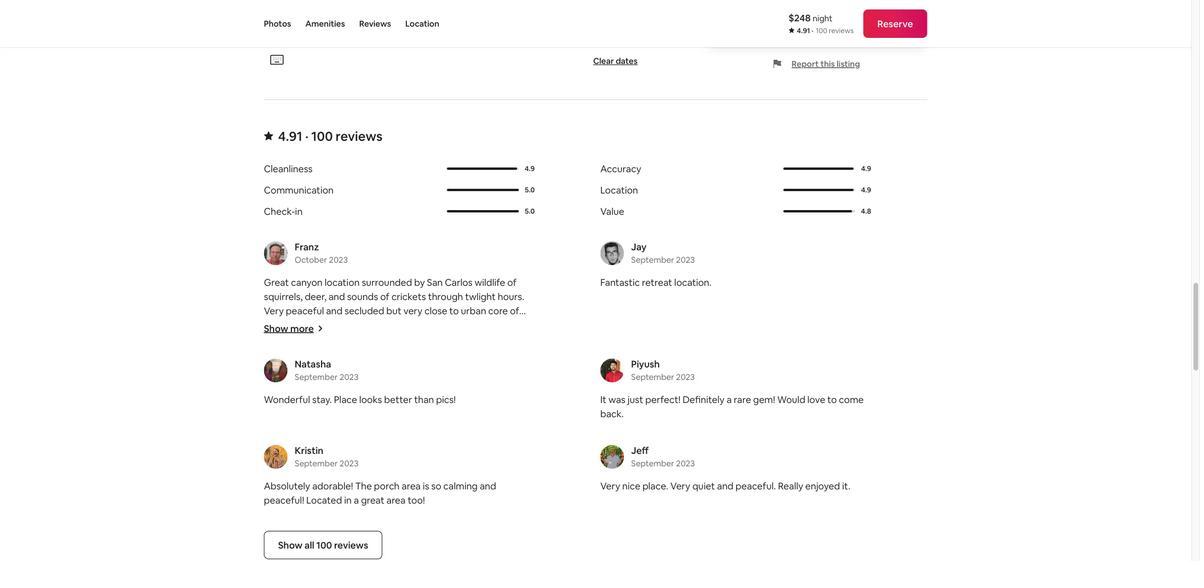 Task type: vqa. For each thing, say whether or not it's contained in the screenshot.
4.91 · 100 reviews
yes



Task type: describe. For each thing, give the bounding box(es) containing it.
october
[[295, 255, 327, 266]]

show all 100 reviews
[[278, 540, 368, 552]]

through
[[428, 291, 463, 303]]

pics!
[[436, 394, 456, 406]]

secluded
[[345, 305, 385, 318]]

peaceful!
[[264, 495, 304, 507]]

come
[[840, 394, 864, 406]]

place.
[[643, 481, 669, 493]]

rare
[[734, 394, 752, 406]]

adorable!
[[312, 481, 353, 493]]

definitely
[[683, 394, 725, 406]]

28, thursday, december 2023. unavailable button
[[566, 0, 591, 15]]

2023 for jay
[[676, 255, 695, 266]]

4.9 for cleanliness
[[525, 165, 535, 174]]

value
[[601, 206, 625, 218]]

twlight
[[465, 291, 496, 303]]

2 vertical spatial of
[[510, 305, 520, 318]]

26, sunday, november 2023. available. there is a 2 night minimum stay requirement. select as check-in date. button
[[263, 0, 288, 15]]

reserve
[[878, 17, 914, 30]]

surrounded
[[362, 277, 412, 289]]

to inside it was just perfect! definitely a rare gem! would love to come back.
[[828, 394, 837, 406]]

$248 night
[[789, 12, 833, 24]]

jeff image
[[601, 446, 624, 470]]

is
[[423, 481, 429, 493]]

4.9 for location
[[862, 186, 872, 195]]

30, saturday, december 2023. unavailable button
[[618, 0, 643, 15]]

located
[[307, 495, 342, 507]]

all
[[305, 540, 315, 552]]

25, monday, december 2023. unavailable button
[[488, 0, 512, 15]]

natasha
[[295, 359, 331, 371]]

total
[[721, 18, 744, 30]]

september for piyush
[[632, 373, 675, 383]]

peaceful.
[[736, 481, 776, 493]]

very
[[404, 305, 423, 318]]

canyon
[[291, 277, 323, 289]]

reviews
[[359, 18, 391, 29]]

this
[[821, 59, 835, 69]]

september for kristin
[[295, 459, 338, 470]]

night
[[813, 13, 833, 23]]

$248
[[789, 12, 811, 24]]

deer,
[[305, 291, 327, 303]]

perfect!
[[646, 394, 681, 406]]

show all 100 reviews button
[[264, 532, 383, 561]]

better
[[384, 394, 412, 406]]

0 vertical spatial 4.91
[[797, 26, 811, 35]]

place
[[334, 394, 357, 406]]

it
[[601, 394, 607, 406]]

amenities
[[306, 18, 345, 29]]

too!
[[408, 495, 425, 507]]

jay
[[632, 241, 647, 254]]

1 vertical spatial area
[[387, 495, 406, 507]]

great
[[264, 277, 289, 289]]

gem!
[[754, 394, 776, 406]]

5.0 for check-in
[[525, 207, 535, 216]]

just
[[628, 394, 644, 406]]

1 horizontal spatial very
[[601, 481, 621, 493]]

hours.
[[498, 291, 525, 303]]

in inside absolutely adorable! the porch area is so calming and peaceful! located in a great area too!
[[344, 495, 352, 507]]

franz
[[295, 241, 319, 254]]

it.
[[843, 481, 851, 493]]

piyush september 2023
[[632, 359, 695, 383]]

absolutely adorable! the porch area is so calming and peaceful! located in a great area too!
[[264, 481, 497, 507]]

location
[[325, 277, 360, 289]]

it was just perfect! definitely a rare gem! would love to come back.
[[601, 394, 864, 421]]

jay september 2023
[[632, 241, 695, 266]]

september for jay
[[632, 255, 675, 266]]

photos
[[264, 18, 291, 29]]

reviews inside button
[[334, 540, 368, 552]]

location.
[[675, 277, 712, 289]]

0 vertical spatial area
[[402, 481, 421, 493]]

amenities button
[[306, 0, 345, 47]]

29, wednesday, november 2023. available. there is a 2 night minimum stay requirement. select as check-in date. button
[[342, 0, 367, 15]]

0 vertical spatial of
[[508, 277, 517, 289]]

peaceful
[[286, 305, 324, 318]]

2023 for jeff
[[676, 459, 695, 470]]

4.9 for accuracy
[[862, 165, 872, 174]]

1 vertical spatial of
[[381, 291, 390, 303]]

september for natasha
[[295, 373, 338, 383]]

27, monday, november 2023. available. there is a 2 night minimum stay requirement. select as check-in date. button
[[290, 0, 314, 15]]

reserve button
[[864, 9, 928, 38]]

report
[[792, 59, 819, 69]]

and down location
[[329, 291, 345, 303]]

0 vertical spatial 100
[[816, 26, 828, 35]]

31, sunday, december 2023. unavailable button
[[461, 16, 486, 41]]

sounds
[[347, 291, 378, 303]]

fantastic
[[601, 277, 640, 289]]

a inside it was just perfect! definitely a rare gem! would love to come back.
[[727, 394, 732, 406]]

photos button
[[264, 0, 291, 47]]

jeff september 2023
[[632, 445, 695, 470]]

piyush
[[632, 359, 660, 371]]

calming
[[444, 481, 478, 493]]

than
[[414, 394, 434, 406]]

urban
[[461, 305, 487, 318]]

great
[[361, 495, 385, 507]]



Task type: locate. For each thing, give the bounding box(es) containing it.
september for jeff
[[632, 459, 675, 470]]

0 vertical spatial 4.91 · 100 reviews
[[797, 26, 854, 35]]

2023 inside jay september 2023
[[676, 255, 695, 266]]

check-
[[264, 206, 295, 218]]

franz october 2023
[[295, 241, 348, 266]]

very
[[264, 305, 284, 318], [601, 481, 621, 493], [671, 481, 691, 493]]

1 horizontal spatial a
[[727, 394, 732, 406]]

of up hours.
[[508, 277, 517, 289]]

1 vertical spatial show
[[278, 540, 303, 552]]

september inside kristin september 2023
[[295, 459, 338, 470]]

a left rare
[[727, 394, 732, 406]]

100 right all
[[317, 540, 332, 552]]

and inside absolutely adorable! the porch area is so calming and peaceful! located in a great area too!
[[480, 481, 497, 493]]

100 up cleanliness on the left top
[[311, 128, 333, 145]]

and
[[329, 291, 345, 303], [326, 305, 343, 318], [480, 481, 497, 493], [718, 481, 734, 493]]

2023 inside kristin september 2023
[[340, 459, 359, 470]]

kristin image
[[264, 446, 288, 470], [264, 446, 288, 470]]

1 vertical spatial 4.91
[[278, 128, 303, 145]]

1 vertical spatial to
[[828, 394, 837, 406]]

september down the jeff
[[632, 459, 675, 470]]

the
[[355, 481, 372, 493]]

2023 up the
[[340, 459, 359, 470]]

2023
[[329, 255, 348, 266], [676, 255, 695, 266], [340, 373, 359, 383], [676, 373, 695, 383], [340, 459, 359, 470], [676, 459, 695, 470]]

4.9
[[525, 165, 535, 174], [862, 165, 872, 174], [862, 186, 872, 195]]

september
[[632, 255, 675, 266], [295, 373, 338, 383], [632, 373, 675, 383], [295, 459, 338, 470], [632, 459, 675, 470]]

4.91 · 100 reviews
[[797, 26, 854, 35], [278, 128, 383, 145]]

$714
[[892, 18, 913, 30]]

wildlife
[[475, 277, 506, 289]]

natasha image
[[264, 360, 288, 383]]

2023 up definitely
[[676, 373, 695, 383]]

1 horizontal spatial in
[[344, 495, 352, 507]]

core
[[489, 305, 508, 318]]

2023 up place
[[340, 373, 359, 383]]

1 vertical spatial 5.0
[[525, 207, 535, 216]]

list containing franz
[[259, 241, 933, 532]]

kristin september 2023
[[295, 445, 359, 470]]

0 horizontal spatial 4.91
[[278, 128, 303, 145]]

100
[[816, 26, 828, 35], [311, 128, 333, 145], [317, 540, 332, 552]]

area down porch
[[387, 495, 406, 507]]

0 vertical spatial in
[[295, 206, 303, 218]]

1 vertical spatial ·
[[305, 128, 309, 145]]

· down $248 night
[[812, 26, 814, 35]]

1 vertical spatial 100
[[311, 128, 333, 145]]

1 horizontal spatial 4.91
[[797, 26, 811, 35]]

in down adorable!
[[344, 495, 352, 507]]

nice
[[623, 481, 641, 493]]

4.91 · 100 reviews up cleanliness on the left top
[[278, 128, 383, 145]]

2 5.0 from the top
[[525, 207, 535, 216]]

a down the
[[354, 495, 359, 507]]

2023 inside natasha september 2023
[[340, 373, 359, 383]]

clear dates button
[[589, 51, 643, 72]]

0 vertical spatial reviews
[[829, 26, 854, 35]]

5.0 out of 5.0 image
[[447, 190, 519, 192], [447, 190, 519, 192], [447, 211, 519, 213], [447, 211, 519, 213]]

2 vertical spatial 100
[[317, 540, 332, 552]]

kristin
[[295, 445, 324, 457]]

report this listing button
[[773, 59, 861, 69]]

show for show more
[[264, 323, 288, 335]]

cleanliness
[[264, 163, 313, 175]]

1 horizontal spatial 4.91 · 100 reviews
[[797, 26, 854, 35]]

of down 'surrounded'
[[381, 291, 390, 303]]

accuracy
[[601, 163, 642, 175]]

2023 inside franz october 2023
[[329, 255, 348, 266]]

wonderful stay. place looks better than pics!
[[264, 394, 456, 406]]

0 vertical spatial location
[[406, 18, 440, 29]]

show for show all 100 reviews
[[278, 540, 303, 552]]

september down "jay"
[[632, 255, 675, 266]]

show inside button
[[278, 540, 303, 552]]

28, tuesday, november 2023. available. there is a 2 night minimum stay requirement. select as check-in date. button
[[316, 0, 341, 15]]

and down deer, on the left
[[326, 305, 343, 318]]

location right reviews button
[[406, 18, 440, 29]]

very nice place. very quiet and peaceful. really enjoyed it.
[[601, 481, 851, 493]]

4.8
[[862, 207, 872, 216]]

and right quiet
[[718, 481, 734, 493]]

1 horizontal spatial to
[[828, 394, 837, 406]]

natasha image
[[264, 360, 288, 383]]

2023 inside "piyush september 2023"
[[676, 373, 695, 383]]

2023 up quiet
[[676, 459, 695, 470]]

list
[[259, 241, 933, 532]]

2023 inside jeff september 2023
[[676, 459, 695, 470]]

fantastic retreat location.
[[601, 277, 712, 289]]

1 vertical spatial in
[[344, 495, 352, 507]]

more
[[291, 323, 314, 335]]

area
[[402, 481, 421, 493], [387, 495, 406, 507]]

great canyon location surrounded by san carlos wildlife of squirrels, deer, and sounds of crickets through twlight hours. very peaceful and secluded but very close to urban core of the peninsula.
[[264, 277, 525, 332]]

very up the on the bottom
[[264, 305, 284, 318]]

porch
[[374, 481, 400, 493]]

1 vertical spatial 4.91 · 100 reviews
[[278, 128, 383, 145]]

4.9 out of 5.0 image
[[447, 168, 519, 171], [447, 168, 518, 171], [784, 168, 856, 171], [784, 168, 854, 171], [784, 190, 856, 192], [784, 190, 854, 192]]

retreat
[[642, 277, 673, 289]]

2023 for franz
[[329, 255, 348, 266]]

quiet
[[693, 481, 715, 493]]

carlos
[[445, 277, 473, 289]]

piyush image
[[601, 360, 624, 383], [601, 360, 624, 383]]

reviews button
[[359, 0, 391, 47]]

2 vertical spatial reviews
[[334, 540, 368, 552]]

to
[[450, 305, 459, 318], [828, 394, 837, 406]]

absolutely
[[264, 481, 310, 493]]

very left quiet
[[671, 481, 691, 493]]

show more button
[[264, 323, 324, 335]]

september down kristin
[[295, 459, 338, 470]]

looks
[[359, 394, 382, 406]]

jeff image
[[601, 446, 624, 470]]

· up cleanliness on the left top
[[305, 128, 309, 145]]

would
[[778, 394, 806, 406]]

very left nice
[[601, 481, 621, 493]]

4.8 out of 5.0 image
[[784, 211, 856, 213], [784, 211, 853, 213]]

show left more
[[264, 323, 288, 335]]

0 horizontal spatial location
[[406, 18, 440, 29]]

1 vertical spatial a
[[354, 495, 359, 507]]

2023 up location
[[329, 255, 348, 266]]

24, sunday, december 2023. unavailable button
[[461, 0, 486, 15]]

taxes
[[778, 18, 802, 30]]

2023 for kristin
[[340, 459, 359, 470]]

1 horizontal spatial location
[[601, 184, 639, 197]]

0 vertical spatial ·
[[812, 26, 814, 35]]

0 horizontal spatial a
[[354, 495, 359, 507]]

30, thursday, november 2023. available. there is a 2 night minimum stay requirement. select as check-in date. button
[[368, 0, 393, 15]]

of down hours.
[[510, 305, 520, 318]]

wonderful
[[264, 394, 310, 406]]

september inside natasha september 2023
[[295, 373, 338, 383]]

a inside absolutely adorable! the porch area is so calming and peaceful! located in a great area too!
[[354, 495, 359, 507]]

0 horizontal spatial 4.91 · 100 reviews
[[278, 128, 383, 145]]

5.0 for communication
[[525, 186, 535, 195]]

september inside jeff september 2023
[[632, 459, 675, 470]]

1 5.0 from the top
[[525, 186, 535, 195]]

0 horizontal spatial ·
[[305, 128, 309, 145]]

area left is
[[402, 481, 421, 493]]

clear
[[594, 56, 614, 67]]

the
[[264, 320, 279, 332]]

to right love
[[828, 394, 837, 406]]

0 vertical spatial show
[[264, 323, 288, 335]]

in
[[295, 206, 303, 218], [344, 495, 352, 507]]

0 horizontal spatial very
[[264, 305, 284, 318]]

show more
[[264, 323, 314, 335]]

0 vertical spatial a
[[727, 394, 732, 406]]

communication
[[264, 184, 334, 197]]

1 horizontal spatial ·
[[812, 26, 814, 35]]

was
[[609, 394, 626, 406]]

0 vertical spatial 5.0
[[525, 186, 535, 195]]

jeff
[[632, 445, 649, 457]]

0 horizontal spatial in
[[295, 206, 303, 218]]

and right the "calming"
[[480, 481, 497, 493]]

very inside "great canyon location surrounded by san carlos wildlife of squirrels, deer, and sounds of crickets through twlight hours. very peaceful and secluded but very close to urban core of the peninsula."
[[264, 305, 284, 318]]

september down natasha
[[295, 373, 338, 383]]

show left all
[[278, 540, 303, 552]]

really
[[779, 481, 804, 493]]

4.91 up cleanliness on the left top
[[278, 128, 303, 145]]

so
[[432, 481, 442, 493]]

location down accuracy on the right top of the page
[[601, 184, 639, 197]]

100 inside button
[[317, 540, 332, 552]]

clear dates
[[594, 56, 638, 67]]

to inside "great canyon location surrounded by san carlos wildlife of squirrels, deer, and sounds of crickets through twlight hours. very peaceful and secluded but very close to urban core of the peninsula."
[[450, 305, 459, 318]]

100 down night
[[816, 26, 828, 35]]

but
[[387, 305, 402, 318]]

check-in
[[264, 206, 303, 218]]

2023 up location.
[[676, 255, 695, 266]]

report this listing
[[792, 59, 861, 69]]

2023 for natasha
[[340, 373, 359, 383]]

4.91 · 100 reviews down night
[[797, 26, 854, 35]]

love
[[808, 394, 826, 406]]

2 horizontal spatial very
[[671, 481, 691, 493]]

natasha september 2023
[[295, 359, 359, 383]]

2023 for piyush
[[676, 373, 695, 383]]

0 horizontal spatial to
[[450, 305, 459, 318]]

29, friday, december 2023. unavailable button
[[592, 0, 617, 15]]

to down the through
[[450, 305, 459, 318]]

4.91 down $248
[[797, 26, 811, 35]]

dates
[[616, 56, 638, 67]]

jay image
[[601, 242, 624, 266], [601, 242, 624, 266]]

before
[[746, 18, 776, 30]]

peninsula.
[[281, 320, 324, 332]]

in down communication
[[295, 206, 303, 218]]

1 vertical spatial reviews
[[336, 128, 383, 145]]

4.91
[[797, 26, 811, 35], [278, 128, 303, 145]]

26, tuesday, december 2023. unavailable button
[[514, 0, 539, 15]]

0 vertical spatial to
[[450, 305, 459, 318]]

by
[[414, 277, 425, 289]]

crickets
[[392, 291, 426, 303]]

franz image
[[264, 242, 288, 266], [264, 242, 288, 266]]

total before taxes
[[721, 18, 802, 30]]

september down piyush
[[632, 373, 675, 383]]

of
[[508, 277, 517, 289], [381, 291, 390, 303], [510, 305, 520, 318]]

september inside "piyush september 2023"
[[632, 373, 675, 383]]

1 vertical spatial location
[[601, 184, 639, 197]]

enjoyed
[[806, 481, 841, 493]]

september inside jay september 2023
[[632, 255, 675, 266]]

27, wednesday, december 2023. unavailable button
[[540, 0, 565, 15]]



